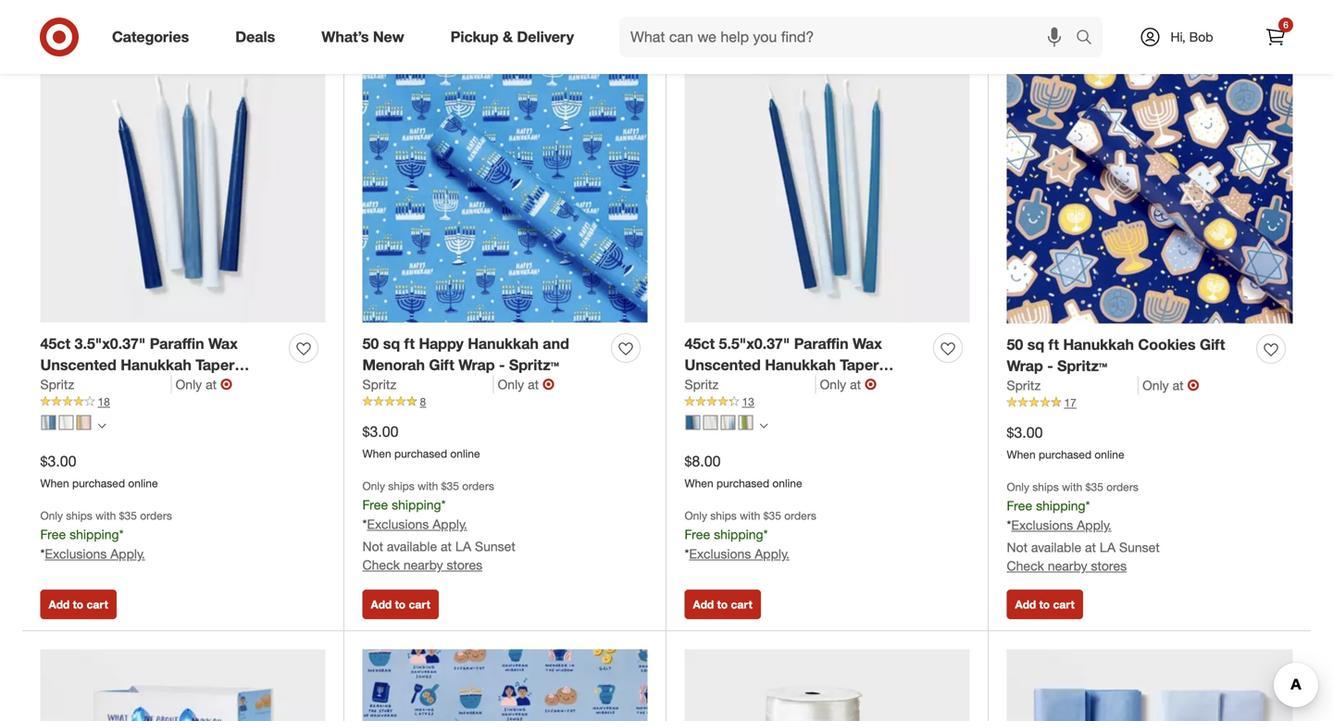 Task type: vqa. For each thing, say whether or not it's contained in the screenshot.
all colors element associated with $3.00
yes



Task type: locate. For each thing, give the bounding box(es) containing it.
when for 45ct 5.5"x0.37" paraffin wax unscented hanukkah taper candle - spritz™
[[685, 477, 714, 491]]

add to cart button for 50 sq ft hanukkah cookies gift wrap - spritz™
[[1007, 590, 1084, 620]]

curl ribbon white - spritz™ image
[[685, 650, 970, 722], [685, 650, 970, 722]]

1 horizontal spatial stores
[[1092, 558, 1127, 574]]

wrap inside 50 sq ft hanukkah cookies gift wrap - spritz™
[[1007, 357, 1044, 375]]

white image right assorted blues icon
[[59, 415, 74, 430]]

wax inside 45ct 5.5"x0.37" paraffin wax unscented hanukkah taper candle - spritz™
[[853, 335, 883, 353]]

4 add to cart from the left
[[1016, 598, 1075, 612]]

bob
[[1190, 29, 1214, 45]]

exclusions for 45ct 3.5"x0.37" paraffin wax unscented hanukkah taper candle - spritz™
[[45, 546, 107, 562]]

cart for 45ct 5.5"x0.37" paraffin wax unscented hanukkah taper candle - spritz™
[[731, 598, 753, 612]]

- inside 50 sq ft hanukkah cookies gift wrap - spritz™
[[1048, 357, 1054, 375]]

hanukkah left 'and'
[[468, 335, 539, 353]]

search
[[1068, 30, 1113, 48]]

1 horizontal spatial taper
[[840, 356, 879, 374]]

1 horizontal spatial wax
[[853, 335, 883, 353]]

¬ up "17" link
[[1188, 377, 1200, 395]]

1 45ct from the left
[[40, 335, 70, 353]]

2 white image from the left
[[704, 415, 718, 430]]

only at ¬ for 50 sq ft happy hanukkah and menorah gift wrap - spritz™
[[498, 376, 555, 394]]

1 horizontal spatial not
[[1007, 540, 1028, 556]]

with
[[418, 479, 438, 493], [1062, 480, 1083, 494], [95, 509, 116, 523], [740, 509, 761, 523]]

free
[[363, 497, 388, 513], [1007, 498, 1033, 514], [40, 527, 66, 543], [685, 527, 711, 543]]

add to cart button for 50 sq ft happy hanukkah and menorah gift wrap - spritz™
[[363, 590, 439, 620]]

add for 50 sq ft hanukkah cookies gift wrap - spritz™
[[1016, 598, 1037, 612]]

all colors element
[[98, 419, 106, 431], [760, 419, 768, 431]]

2 paraffin from the left
[[795, 335, 849, 353]]

1 horizontal spatial gift
[[1200, 336, 1226, 354]]

all colors element right multicolor icon
[[760, 419, 768, 431]]

only at ¬ up 8 "link"
[[498, 376, 555, 394]]

45ct inside 45ct 5.5"x0.37" paraffin wax unscented hanukkah taper candle - spritz™
[[685, 335, 715, 353]]

0 horizontal spatial unscented
[[40, 356, 117, 374]]

¬ for 50 sq ft hanukkah cookies gift wrap - spritz™
[[1188, 377, 1200, 395]]

new
[[373, 28, 404, 46]]

with down 8
[[418, 479, 438, 493]]

stores for wrap
[[447, 557, 483, 573]]

nearby
[[404, 557, 443, 573], [1048, 558, 1088, 574]]

$3.00 when purchased online
[[363, 423, 480, 461], [1007, 424, 1125, 462], [40, 452, 158, 491]]

paraffin
[[150, 335, 204, 353], [795, 335, 849, 353]]

0 horizontal spatial wax
[[208, 335, 238, 353]]

sq inside 50 sq ft hanukkah cookies gift wrap - spritz™
[[1028, 336, 1045, 354]]

only at ¬ for 45ct 5.5"x0.37" paraffin wax unscented hanukkah taper candle - spritz™
[[820, 376, 877, 394]]

purchased down 8
[[395, 447, 447, 461]]

13
[[742, 395, 755, 409]]

candle
[[40, 377, 90, 395], [685, 377, 734, 395]]

50
[[363, 335, 379, 353], [1007, 336, 1024, 354]]

stores for spritz™
[[1092, 558, 1127, 574]]

0 horizontal spatial 50
[[363, 335, 379, 353]]

online
[[451, 447, 480, 461], [1095, 448, 1125, 462], [128, 477, 158, 491], [773, 477, 803, 491]]

- inside 45ct 5.5"x0.37" paraffin wax unscented hanukkah taper candle - spritz™
[[739, 377, 745, 395]]

1 paraffin from the left
[[150, 335, 204, 353]]

2 all colors element from the left
[[760, 419, 768, 431]]

add
[[49, 598, 70, 612], [371, 598, 392, 612], [693, 598, 714, 612], [1016, 598, 1037, 612]]

free for 50 sq ft hanukkah cookies gift wrap - spritz™
[[1007, 498, 1033, 514]]

spritz link up 17
[[1007, 377, 1139, 395]]

$3.00 when purchased online for candle
[[40, 452, 158, 491]]

spritz
[[40, 377, 74, 393], [363, 377, 397, 393], [685, 377, 719, 393], [1007, 378, 1041, 394]]

4 add to cart button from the left
[[1007, 590, 1084, 620]]

only at ¬ up 18 link
[[176, 376, 233, 394]]

50 sq ft happy hanukkah and menorah gift wrap - spritz™
[[363, 335, 570, 374]]

shipping
[[392, 497, 441, 513], [1037, 498, 1086, 514], [70, 527, 119, 543], [714, 527, 764, 543]]

0 horizontal spatial only ships with $35 orders free shipping * * exclusions apply. not available at la sunset check nearby stores
[[363, 479, 516, 573]]

1 unscented from the left
[[40, 356, 117, 374]]

45ct left 5.5"x0.37"
[[685, 335, 715, 353]]

4 add from the left
[[1016, 598, 1037, 612]]

check nearby stores button
[[363, 556, 483, 575], [1007, 557, 1127, 576]]

with for 50 sq ft hanukkah cookies gift wrap - spritz™
[[1062, 480, 1083, 494]]

spritz™ up all colors icon on the bottom right of page
[[749, 377, 799, 395]]

assorted blues image
[[686, 415, 701, 430]]

1 horizontal spatial all colors element
[[760, 419, 768, 431]]

candle inside 45ct 3.5"x0.37" paraffin wax unscented hanukkah taper candle - spritz™
[[40, 377, 90, 395]]

taper inside 45ct 5.5"x0.37" paraffin wax unscented hanukkah taper candle - spritz™
[[840, 356, 879, 374]]

when inside $8.00 when purchased online
[[685, 477, 714, 491]]

gift inside "50 sq ft happy hanukkah and menorah gift wrap - spritz™"
[[429, 356, 455, 374]]

paraffin up 18 link
[[150, 335, 204, 353]]

purchased for 45ct 5.5"x0.37" paraffin wax unscented hanukkah taper candle - spritz™
[[717, 477, 770, 491]]

1 add to cart from the left
[[49, 598, 108, 612]]

unscented for 5.5"x0.37"
[[685, 356, 761, 374]]

to for 50 sq ft happy hanukkah and menorah gift wrap - spritz™
[[395, 598, 406, 612]]

unscented down 3.5"x0.37"
[[40, 356, 117, 374]]

50 inside 50 sq ft hanukkah cookies gift wrap - spritz™
[[1007, 336, 1024, 354]]

all colors element for $8.00
[[760, 419, 768, 431]]

0 horizontal spatial check nearby stores button
[[363, 556, 483, 575]]

0 horizontal spatial paraffin
[[150, 335, 204, 353]]

hanukkah inside "50 sq ft happy hanukkah and menorah gift wrap - spritz™"
[[468, 335, 539, 353]]

1 wax from the left
[[208, 335, 238, 353]]

18 link
[[40, 394, 326, 411]]

50 sq ft hanukkah cookies gift wrap - spritz™
[[1007, 336, 1226, 375]]

assorted blues image
[[41, 415, 56, 430]]

only ships with $35 orders free shipping * * exclusions apply.
[[40, 509, 172, 562], [685, 509, 817, 562]]

hi,
[[1171, 29, 1186, 45]]

with for 50 sq ft happy hanukkah and menorah gift wrap - spritz™
[[418, 479, 438, 493]]

taper
[[196, 356, 235, 374], [840, 356, 879, 374]]

candle up assorted blues image
[[685, 377, 734, 395]]

wax up "13" link
[[853, 335, 883, 353]]

1 horizontal spatial check
[[1007, 558, 1045, 574]]

45ct 3.5"x0.37" paraffin wax unscented hanukkah taper candle - spritz™ image
[[40, 37, 326, 323], [40, 37, 326, 323]]

hanukkah inside 45ct 3.5"x0.37" paraffin wax unscented hanukkah taper candle - spritz™
[[121, 356, 192, 374]]

hanukkah inside 45ct 5.5"x0.37" paraffin wax unscented hanukkah taper candle - spritz™
[[765, 356, 836, 374]]

only
[[176, 377, 202, 393], [498, 377, 524, 393], [820, 377, 847, 393], [1143, 378, 1170, 394], [363, 479, 385, 493], [1007, 480, 1030, 494], [40, 509, 63, 523], [685, 509, 708, 523]]

check
[[363, 557, 400, 573], [1007, 558, 1045, 574]]

gift
[[1200, 336, 1226, 354], [429, 356, 455, 374]]

3 cart from the left
[[731, 598, 753, 612]]

spritz link up 18
[[40, 376, 172, 394]]

with for 45ct 3.5"x0.37" paraffin wax unscented hanukkah taper candle - spritz™
[[95, 509, 116, 523]]

0 horizontal spatial all colors element
[[98, 419, 106, 431]]

1 horizontal spatial ft
[[1049, 336, 1060, 354]]

0 horizontal spatial candle
[[40, 377, 90, 395]]

1 horizontal spatial paraffin
[[795, 335, 849, 353]]

paraffin inside 45ct 3.5"x0.37" paraffin wax unscented hanukkah taper candle - spritz™
[[150, 335, 204, 353]]

1 taper from the left
[[196, 356, 235, 374]]

to for 50 sq ft hanukkah cookies gift wrap - spritz™
[[1040, 598, 1051, 612]]

0 horizontal spatial white image
[[59, 415, 74, 430]]

all colors element right multicolor image
[[98, 419, 106, 431]]

ships
[[388, 479, 415, 493], [1033, 480, 1059, 494], [66, 509, 92, 523], [711, 509, 737, 523]]

1 add from the left
[[49, 598, 70, 612]]

1 horizontal spatial 45ct
[[685, 335, 715, 353]]

check nearby stores button for gift
[[363, 556, 483, 575]]

1 cart from the left
[[87, 598, 108, 612]]

not for 50 sq ft happy hanukkah and menorah gift wrap - spritz™
[[363, 539, 384, 555]]

50 sq ft hanukkah cookies gift wrap - spritz™ image
[[1007, 37, 1294, 324], [1007, 37, 1294, 324]]

unscented
[[40, 356, 117, 374], [685, 356, 761, 374]]

spritz link for 50 sq ft hanukkah cookies gift wrap - spritz™
[[1007, 377, 1139, 395]]

taper up 18 link
[[196, 356, 235, 374]]

wax inside 45ct 3.5"x0.37" paraffin wax unscented hanukkah taper candle - spritz™
[[208, 335, 238, 353]]

add to cart button for 45ct 5.5"x0.37" paraffin wax unscented hanukkah taper candle - spritz™
[[685, 590, 761, 620]]

2 horizontal spatial $3.00 when purchased online
[[1007, 424, 1125, 462]]

at for 50 sq ft happy hanukkah and menorah gift wrap - spritz™
[[528, 377, 539, 393]]

spritz for 45ct 3.5"x0.37" paraffin wax unscented hanukkah taper candle - spritz™
[[40, 377, 74, 393]]

add to cart button
[[40, 590, 117, 620], [363, 590, 439, 620], [685, 590, 761, 620], [1007, 590, 1084, 620]]

hanukkah up 18 link
[[121, 356, 192, 374]]

0 horizontal spatial nearby
[[404, 557, 443, 573]]

*
[[441, 497, 446, 513], [1086, 498, 1091, 514], [363, 516, 367, 533], [1007, 517, 1012, 534], [119, 527, 124, 543], [764, 527, 768, 543], [40, 546, 45, 562], [685, 546, 690, 562]]

purchased down 17
[[1039, 448, 1092, 462]]

hanukkah
[[468, 335, 539, 353], [1064, 336, 1135, 354], [121, 356, 192, 374], [765, 356, 836, 374]]

-
[[499, 356, 505, 374], [1048, 357, 1054, 375], [94, 377, 100, 395], [739, 377, 745, 395]]

spritz link for 45ct 5.5"x0.37" paraffin wax unscented hanukkah taper candle - spritz™
[[685, 376, 817, 394]]

online for 50 sq ft happy hanukkah and menorah gift wrap - spritz™
[[451, 447, 480, 461]]

4 cart from the left
[[1054, 598, 1075, 612]]

0 horizontal spatial not
[[363, 539, 384, 555]]

2 wax from the left
[[853, 335, 883, 353]]

available
[[387, 539, 437, 555], [1032, 540, 1082, 556]]

$8.00
[[685, 452, 721, 470]]

1 horizontal spatial wrap
[[1007, 357, 1044, 375]]

add to cart
[[49, 598, 108, 612], [371, 598, 431, 612], [693, 598, 753, 612], [1016, 598, 1075, 612]]

0 horizontal spatial stores
[[447, 557, 483, 573]]

sq
[[383, 335, 400, 353], [1028, 336, 1045, 354]]

1 only ships with $35 orders free shipping * * exclusions apply. from the left
[[40, 509, 172, 562]]

2 only ships with $35 orders free shipping * * exclusions apply. from the left
[[685, 509, 817, 562]]

8ct hanukkah tissue paper - spritz™ image
[[1007, 650, 1294, 722], [1007, 650, 1294, 722]]

3 to from the left
[[717, 598, 728, 612]]

2 to from the left
[[395, 598, 406, 612]]

45ct
[[40, 335, 70, 353], [685, 335, 715, 353]]

$3.00 when purchased online down 17
[[1007, 424, 1125, 462]]

sq inside "50 sq ft happy hanukkah and menorah gift wrap - spritz™"
[[383, 335, 400, 353]]

spritz™ inside 50 sq ft hanukkah cookies gift wrap - spritz™
[[1058, 357, 1108, 375]]

1 horizontal spatial only ships with $35 orders free shipping * * exclusions apply. not available at la sunset check nearby stores
[[1007, 480, 1160, 574]]

1 horizontal spatial la
[[1100, 540, 1116, 556]]

gift down happy
[[429, 356, 455, 374]]

¬
[[220, 376, 233, 394], [543, 376, 555, 394], [865, 376, 877, 394], [1188, 377, 1200, 395]]

purchased down all colors image
[[72, 477, 125, 491]]

hi, bob
[[1171, 29, 1214, 45]]

sunset
[[475, 539, 516, 555], [1120, 540, 1160, 556]]

hanukkah inside 50 sq ft hanukkah cookies gift wrap - spritz™
[[1064, 336, 1135, 354]]

add to cart for 45ct 5.5"x0.37" paraffin wax unscented hanukkah taper candle - spritz™
[[693, 598, 753, 612]]

paraffin up "13" link
[[795, 335, 849, 353]]

hanukkah up "13" link
[[765, 356, 836, 374]]

1 horizontal spatial unscented
[[685, 356, 761, 374]]

0 horizontal spatial check
[[363, 557, 400, 573]]

1 horizontal spatial available
[[1032, 540, 1082, 556]]

&
[[503, 28, 513, 46]]

add to cart for 50 sq ft happy hanukkah and menorah gift wrap - spritz™
[[371, 598, 431, 612]]

unscented inside 45ct 5.5"x0.37" paraffin wax unscented hanukkah taper candle - spritz™
[[685, 356, 761, 374]]

only ships with $35 orders free shipping * * exclusions apply. not available at la sunset check nearby stores
[[363, 479, 516, 573], [1007, 480, 1160, 574]]

¬ down 'and'
[[543, 376, 555, 394]]

2 45ct from the left
[[685, 335, 715, 353]]

0 horizontal spatial gift
[[429, 356, 455, 374]]

0 horizontal spatial ft
[[404, 335, 415, 353]]

4 to from the left
[[1040, 598, 1051, 612]]

orders
[[462, 479, 494, 493], [1107, 480, 1139, 494], [140, 509, 172, 523], [785, 509, 817, 523]]

when
[[363, 447, 392, 461], [1007, 448, 1036, 462], [40, 477, 69, 491], [685, 477, 714, 491]]

1 add to cart button from the left
[[40, 590, 117, 620]]

45ct for 45ct 5.5"x0.37" paraffin wax unscented hanukkah taper candle - spritz™
[[685, 335, 715, 353]]

50 for 50 sq ft hanukkah cookies gift wrap - spritz™
[[1007, 336, 1024, 354]]

$35 for 45ct 3.5"x0.37" paraffin wax unscented hanukkah taper candle - spritz™
[[119, 509, 137, 523]]

spritz™ up 17
[[1058, 357, 1108, 375]]

what's new
[[322, 28, 404, 46]]

0 horizontal spatial 45ct
[[40, 335, 70, 353]]

with down 17
[[1062, 480, 1083, 494]]

45ct inside 45ct 3.5"x0.37" paraffin wax unscented hanukkah taper candle - spritz™
[[40, 335, 70, 353]]

¬ up "13" link
[[865, 376, 877, 394]]

white image
[[59, 415, 74, 430], [704, 415, 718, 430]]

17
[[1065, 396, 1077, 410]]

spritz™ down 3.5"x0.37"
[[104, 377, 154, 395]]

spritz link up 8
[[363, 376, 494, 394]]

0 horizontal spatial taper
[[196, 356, 235, 374]]

candle inside 45ct 5.5"x0.37" paraffin wax unscented hanukkah taper candle - spritz™
[[685, 377, 734, 395]]

purchased for 45ct 3.5"x0.37" paraffin wax unscented hanukkah taper candle - spritz™
[[72, 477, 125, 491]]

$3.00
[[363, 423, 399, 441], [1007, 424, 1043, 442], [40, 452, 76, 470]]

1 horizontal spatial sunset
[[1120, 540, 1160, 556]]

not
[[363, 539, 384, 555], [1007, 540, 1028, 556]]

to
[[73, 598, 83, 612], [395, 598, 406, 612], [717, 598, 728, 612], [1040, 598, 1051, 612]]

1 white image from the left
[[59, 415, 74, 430]]

unscented down 5.5"x0.37"
[[685, 356, 761, 374]]

apply. for 45ct 5.5"x0.37" paraffin wax unscented hanukkah taper candle - spritz™
[[755, 546, 790, 562]]

18
[[98, 395, 110, 409]]

$35
[[441, 479, 459, 493], [1086, 480, 1104, 494], [119, 509, 137, 523], [764, 509, 782, 523]]

with for 45ct 5.5"x0.37" paraffin wax unscented hanukkah taper candle - spritz™
[[740, 509, 761, 523]]

1 horizontal spatial $3.00
[[363, 423, 399, 441]]

taper up "13" link
[[840, 356, 879, 374]]

$3.00 when purchased online down 8
[[363, 423, 480, 461]]

online for 45ct 5.5"x0.37" paraffin wax unscented hanukkah taper candle - spritz™
[[773, 477, 803, 491]]

white image left blue | silver 'icon' at bottom
[[704, 415, 718, 430]]

0 horizontal spatial available
[[387, 539, 437, 555]]

2 add from the left
[[371, 598, 392, 612]]

1 vertical spatial gift
[[429, 356, 455, 374]]

la
[[456, 539, 472, 555], [1100, 540, 1116, 556]]

2 cart from the left
[[409, 598, 431, 612]]

at for 50 sq ft hanukkah cookies gift wrap - spritz™
[[1173, 378, 1184, 394]]

spritz link
[[40, 376, 172, 394], [363, 376, 494, 394], [685, 376, 817, 394], [1007, 377, 1139, 395]]

deals link
[[220, 17, 298, 57]]

nearby for -
[[1048, 558, 1088, 574]]

$35 for 50 sq ft hanukkah cookies gift wrap - spritz™
[[1086, 480, 1104, 494]]

ft inside "50 sq ft happy hanukkah and menorah gift wrap - spritz™"
[[404, 335, 415, 353]]

3 add to cart button from the left
[[685, 590, 761, 620]]

3 add from the left
[[693, 598, 714, 612]]

0 horizontal spatial wrap
[[459, 356, 495, 374]]

ft
[[404, 335, 415, 353], [1049, 336, 1060, 354]]

1 horizontal spatial only ships with $35 orders free shipping * * exclusions apply.
[[685, 509, 817, 562]]

6
[[1284, 19, 1289, 31]]

1 horizontal spatial white image
[[704, 415, 718, 430]]

$3.00 for 50 sq ft hanukkah cookies gift wrap - spritz™
[[1007, 424, 1043, 442]]

spritz link for 50 sq ft happy hanukkah and menorah gift wrap - spritz™
[[363, 376, 494, 394]]

50 inside "50 sq ft happy hanukkah and menorah gift wrap - spritz™"
[[363, 335, 379, 353]]

only at ¬ up "13" link
[[820, 376, 877, 394]]

13 link
[[685, 394, 970, 411]]

gift inside 50 sq ft hanukkah cookies gift wrap - spritz™
[[1200, 336, 1226, 354]]

2 candle from the left
[[685, 377, 734, 395]]

free for 45ct 5.5"x0.37" paraffin wax unscented hanukkah taper candle - spritz™
[[685, 527, 711, 543]]

spritz link up 13
[[685, 376, 817, 394]]

purchased down $8.00
[[717, 477, 770, 491]]

with down $8.00 when purchased online
[[740, 509, 761, 523]]

1 candle from the left
[[40, 377, 90, 395]]

1 horizontal spatial candle
[[685, 377, 734, 395]]

orders for 45ct 5.5"x0.37" paraffin wax unscented hanukkah taper candle - spritz™
[[785, 509, 817, 523]]

2 add to cart button from the left
[[363, 590, 439, 620]]

45ct left 3.5"x0.37"
[[40, 335, 70, 353]]

all colors image
[[760, 422, 768, 430]]

ft inside 50 sq ft hanukkah cookies gift wrap - spritz™
[[1049, 336, 1060, 354]]

45ct 5.5"x0.37" paraffin wax unscented hanukkah taper candle - spritz™ image
[[685, 37, 970, 323], [685, 37, 970, 323]]

1 to from the left
[[73, 598, 83, 612]]

2 taper from the left
[[840, 356, 879, 374]]

6 link
[[1256, 17, 1297, 57]]

free for 50 sq ft happy hanukkah and menorah gift wrap - spritz™
[[363, 497, 388, 513]]

taper inside 45ct 3.5"x0.37" paraffin wax unscented hanukkah taper candle - spritz™
[[196, 356, 235, 374]]

wax up 18 link
[[208, 335, 238, 353]]

at for 45ct 3.5"x0.37" paraffin wax unscented hanukkah taper candle - spritz™
[[206, 377, 217, 393]]

only at ¬ up "17" link
[[1143, 377, 1200, 395]]

at
[[206, 377, 217, 393], [528, 377, 539, 393], [850, 377, 861, 393], [1173, 378, 1184, 394], [441, 539, 452, 555], [1086, 540, 1097, 556]]

purchased
[[395, 447, 447, 461], [1039, 448, 1092, 462], [72, 477, 125, 491], [717, 477, 770, 491]]

add to cart button for 45ct 3.5"x0.37" paraffin wax unscented hanukkah taper candle - spritz™
[[40, 590, 117, 620]]

0 vertical spatial gift
[[1200, 336, 1226, 354]]

purchased inside $8.00 when purchased online
[[717, 477, 770, 491]]

candle up assorted blues icon
[[40, 377, 90, 395]]

8
[[420, 395, 426, 409]]

2 add to cart from the left
[[371, 598, 431, 612]]

spritz™
[[509, 356, 559, 374], [1058, 357, 1108, 375], [104, 377, 154, 395], [749, 377, 799, 395]]

2 unscented from the left
[[685, 356, 761, 374]]

0 horizontal spatial $3.00
[[40, 452, 76, 470]]

1 horizontal spatial sq
[[1028, 336, 1045, 354]]

0 horizontal spatial sunset
[[475, 539, 516, 555]]

3 add to cart from the left
[[693, 598, 753, 612]]

¬ up 18 link
[[220, 376, 233, 394]]

multicolor image
[[739, 415, 754, 430]]

- inside 45ct 3.5"x0.37" paraffin wax unscented hanukkah taper candle - spritz™
[[94, 377, 100, 395]]

what i love about hannukah cub gift bag - spritz™ image
[[40, 650, 326, 722], [40, 650, 326, 722]]

2 horizontal spatial $3.00
[[1007, 424, 1043, 442]]

50 sq ft happy hanukkah and menorah gift wrap - spritz™ image
[[363, 37, 648, 323], [363, 37, 648, 323]]

all colors element for $3.00
[[98, 419, 106, 431]]

wrap
[[459, 356, 495, 374], [1007, 357, 1044, 375]]

0 horizontal spatial only ships with $35 orders free shipping * * exclusions apply.
[[40, 509, 172, 562]]

only at ¬
[[176, 376, 233, 394], [498, 376, 555, 394], [820, 376, 877, 394], [1143, 377, 1200, 395]]

0 horizontal spatial la
[[456, 539, 472, 555]]

1 horizontal spatial check nearby stores button
[[1007, 557, 1127, 576]]

50 sq ft hanukkah icons gift wrap - spritz™ image
[[363, 650, 648, 722], [363, 650, 648, 722]]

add for 45ct 5.5"x0.37" paraffin wax unscented hanukkah taper candle - spritz™
[[693, 598, 714, 612]]

only ships with $35 orders free shipping * * exclusions apply. not available at la sunset check nearby stores for spritz™
[[1007, 480, 1160, 574]]

exclusions
[[367, 516, 429, 533], [1012, 517, 1074, 534], [45, 546, 107, 562], [690, 546, 752, 562]]

when for 50 sq ft hanukkah cookies gift wrap - spritz™
[[1007, 448, 1036, 462]]

orders for 50 sq ft happy hanukkah and menorah gift wrap - spritz™
[[462, 479, 494, 493]]

la for wrap
[[456, 539, 472, 555]]

0 horizontal spatial sq
[[383, 335, 400, 353]]

free for 45ct 3.5"x0.37" paraffin wax unscented hanukkah taper candle - spritz™
[[40, 527, 66, 543]]

1 horizontal spatial nearby
[[1048, 558, 1088, 574]]

candle for 45ct 5.5"x0.37" paraffin wax unscented hanukkah taper candle - spritz™
[[685, 377, 734, 395]]

hanukkah up 17
[[1064, 336, 1135, 354]]

sunset for spritz™
[[1120, 540, 1160, 556]]

stores
[[447, 557, 483, 573], [1092, 558, 1127, 574]]

1 horizontal spatial 50
[[1007, 336, 1024, 354]]

sq for wrap
[[1028, 336, 1045, 354]]

1 horizontal spatial $3.00 when purchased online
[[363, 423, 480, 461]]

wax
[[208, 335, 238, 353], [853, 335, 883, 353]]

cart
[[87, 598, 108, 612], [409, 598, 431, 612], [731, 598, 753, 612], [1054, 598, 1075, 612]]

$3.00 when purchased online down all colors image
[[40, 452, 158, 491]]

paraffin inside 45ct 5.5"x0.37" paraffin wax unscented hanukkah taper candle - spritz™
[[795, 335, 849, 353]]

unscented inside 45ct 3.5"x0.37" paraffin wax unscented hanukkah taper candle - spritz™
[[40, 356, 117, 374]]

spritz™ down 'and'
[[509, 356, 559, 374]]

exclusions apply. link
[[367, 516, 468, 533], [1012, 517, 1112, 534], [45, 546, 145, 562], [690, 546, 790, 562]]

exclusions for 50 sq ft happy hanukkah and menorah gift wrap - spritz™
[[367, 516, 429, 533]]

apply. for 50 sq ft hanukkah cookies gift wrap - spritz™
[[1077, 517, 1112, 534]]

1 all colors element from the left
[[98, 419, 106, 431]]

with down all colors image
[[95, 509, 116, 523]]

0 horizontal spatial $3.00 when purchased online
[[40, 452, 158, 491]]

apply.
[[433, 516, 468, 533], [1077, 517, 1112, 534], [110, 546, 145, 562], [755, 546, 790, 562]]

gift right cookies
[[1200, 336, 1226, 354]]

online inside $8.00 when purchased online
[[773, 477, 803, 491]]



Task type: describe. For each thing, give the bounding box(es) containing it.
add to cart for 50 sq ft hanukkah cookies gift wrap - spritz™
[[1016, 598, 1075, 612]]

orders for 50 sq ft hanukkah cookies gift wrap - spritz™
[[1107, 480, 1139, 494]]

shipping for 50 sq ft hanukkah cookies gift wrap - spritz™
[[1037, 498, 1086, 514]]

only ships with $35 orders free shipping * * exclusions apply. not available at la sunset check nearby stores for wrap
[[363, 479, 516, 573]]

cart for 50 sq ft happy hanukkah and menorah gift wrap - spritz™
[[409, 598, 431, 612]]

categories
[[112, 28, 189, 46]]

50 sq ft hanukkah cookies gift wrap - spritz™ link
[[1007, 334, 1250, 377]]

45ct 5.5"x0.37" paraffin wax unscented hanukkah taper candle - spritz™
[[685, 335, 883, 395]]

spritz™ inside 45ct 3.5"x0.37" paraffin wax unscented hanukkah taper candle - spritz™
[[104, 377, 154, 395]]

wrap inside "50 sq ft happy hanukkah and menorah gift wrap - spritz™"
[[459, 356, 495, 374]]

$3.00 for 50 sq ft happy hanukkah and menorah gift wrap - spritz™
[[363, 423, 399, 441]]

ships for 45ct 3.5"x0.37" paraffin wax unscented hanukkah taper candle - spritz™
[[66, 509, 92, 523]]

- inside "50 sq ft happy hanukkah and menorah gift wrap - spritz™"
[[499, 356, 505, 374]]

available for gift
[[387, 539, 437, 555]]

white image for $8.00
[[704, 415, 718, 430]]

only at ¬ for 50 sq ft hanukkah cookies gift wrap - spritz™
[[1143, 377, 1200, 395]]

only ships with $35 orders free shipping * * exclusions apply. for $8.00
[[685, 509, 817, 562]]

when for 50 sq ft happy hanukkah and menorah gift wrap - spritz™
[[363, 447, 392, 461]]

pickup & delivery
[[451, 28, 574, 46]]

what's
[[322, 28, 369, 46]]

cookies
[[1139, 336, 1196, 354]]

sq for menorah
[[383, 335, 400, 353]]

$3.00 for 45ct 3.5"x0.37" paraffin wax unscented hanukkah taper candle - spritz™
[[40, 452, 76, 470]]

¬ for 50 sq ft happy hanukkah and menorah gift wrap - spritz™
[[543, 376, 555, 394]]

ft for happy
[[404, 335, 415, 353]]

deals
[[235, 28, 275, 46]]

paraffin for 3.5"x0.37"
[[150, 335, 204, 353]]

available for -
[[1032, 540, 1082, 556]]

purchased for 50 sq ft happy hanukkah and menorah gift wrap - spritz™
[[395, 447, 447, 461]]

shipping for 45ct 3.5"x0.37" paraffin wax unscented hanukkah taper candle - spritz™
[[70, 527, 119, 543]]

$3.00 when purchased online for gift
[[363, 423, 480, 461]]

What can we help you find? suggestions appear below search field
[[620, 17, 1081, 57]]

exclusions for 45ct 5.5"x0.37" paraffin wax unscented hanukkah taper candle - spritz™
[[690, 546, 752, 562]]

cart for 45ct 3.5"x0.37" paraffin wax unscented hanukkah taper candle - spritz™
[[87, 598, 108, 612]]

menorah
[[363, 356, 425, 374]]

shipping for 45ct 5.5"x0.37" paraffin wax unscented hanukkah taper candle - spritz™
[[714, 527, 764, 543]]

check nearby stores button for -
[[1007, 557, 1127, 576]]

at for 45ct 5.5"x0.37" paraffin wax unscented hanukkah taper candle - spritz™
[[850, 377, 861, 393]]

only at ¬ for 45ct 3.5"x0.37" paraffin wax unscented hanukkah taper candle - spritz™
[[176, 376, 233, 394]]

purchased for 50 sq ft hanukkah cookies gift wrap - spritz™
[[1039, 448, 1092, 462]]

$3.00 when purchased online for -
[[1007, 424, 1125, 462]]

paraffin for 5.5"x0.37"
[[795, 335, 849, 353]]

only ships with $35 orders free shipping * * exclusions apply. for $3.00
[[40, 509, 172, 562]]

when for 45ct 3.5"x0.37" paraffin wax unscented hanukkah taper candle - spritz™
[[40, 477, 69, 491]]

$8.00 when purchased online
[[685, 452, 803, 491]]

45ct for 45ct 3.5"x0.37" paraffin wax unscented hanukkah taper candle - spritz™
[[40, 335, 70, 353]]

$35 for 50 sq ft happy hanukkah and menorah gift wrap - spritz™
[[441, 479, 459, 493]]

sunset for wrap
[[475, 539, 516, 555]]

45ct 5.5"x0.37" paraffin wax unscented hanukkah taper candle - spritz™ link
[[685, 333, 927, 395]]

spritz for 50 sq ft happy hanukkah and menorah gift wrap - spritz™
[[363, 377, 397, 393]]

check for wrap
[[1007, 558, 1045, 574]]

¬ for 45ct 3.5"x0.37" paraffin wax unscented hanukkah taper candle - spritz™
[[220, 376, 233, 394]]

search button
[[1068, 17, 1113, 61]]

ft for hanukkah
[[1049, 336, 1060, 354]]

apply. for 50 sq ft happy hanukkah and menorah gift wrap - spritz™
[[433, 516, 468, 533]]

all colors image
[[98, 422, 106, 430]]

45ct 3.5"x0.37" paraffin wax unscented hanukkah taper candle - spritz™ link
[[40, 333, 282, 395]]

to for 45ct 3.5"x0.37" paraffin wax unscented hanukkah taper candle - spritz™
[[73, 598, 83, 612]]

taper for 45ct 5.5"x0.37" paraffin wax unscented hanukkah taper candle - spritz™
[[840, 356, 879, 374]]

5.5"x0.37"
[[719, 335, 790, 353]]

what's new link
[[306, 17, 428, 57]]

to for 45ct 5.5"x0.37" paraffin wax unscented hanukkah taper candle - spritz™
[[717, 598, 728, 612]]

ships for 50 sq ft happy hanukkah and menorah gift wrap - spritz™
[[388, 479, 415, 493]]

check for menorah
[[363, 557, 400, 573]]

blue | silver image
[[721, 415, 736, 430]]

8 link
[[363, 394, 648, 411]]

ships for 45ct 5.5"x0.37" paraffin wax unscented hanukkah taper candle - spritz™
[[711, 509, 737, 523]]

and
[[543, 335, 570, 353]]

categories link
[[96, 17, 212, 57]]

spritz™ inside 45ct 5.5"x0.37" paraffin wax unscented hanukkah taper candle - spritz™
[[749, 377, 799, 395]]

$35 for 45ct 5.5"x0.37" paraffin wax unscented hanukkah taper candle - spritz™
[[764, 509, 782, 523]]

¬ for 45ct 5.5"x0.37" paraffin wax unscented hanukkah taper candle - spritz™
[[865, 376, 877, 394]]

50 for 50 sq ft happy hanukkah and menorah gift wrap - spritz™
[[363, 335, 379, 353]]

online for 45ct 3.5"x0.37" paraffin wax unscented hanukkah taper candle - spritz™
[[128, 477, 158, 491]]

pickup
[[451, 28, 499, 46]]

ships for 50 sq ft hanukkah cookies gift wrap - spritz™
[[1033, 480, 1059, 494]]

cart for 50 sq ft hanukkah cookies gift wrap - spritz™
[[1054, 598, 1075, 612]]

candle for 45ct 3.5"x0.37" paraffin wax unscented hanukkah taper candle - spritz™
[[40, 377, 90, 395]]

delivery
[[517, 28, 574, 46]]

add for 45ct 3.5"x0.37" paraffin wax unscented hanukkah taper candle - spritz™
[[49, 598, 70, 612]]

17 link
[[1007, 395, 1294, 411]]

spritz for 50 sq ft hanukkah cookies gift wrap - spritz™
[[1007, 378, 1041, 394]]

apply. for 45ct 3.5"x0.37" paraffin wax unscented hanukkah taper candle - spritz™
[[110, 546, 145, 562]]

pickup & delivery link
[[435, 17, 597, 57]]

50 sq ft happy hanukkah and menorah gift wrap - spritz™ link
[[363, 333, 604, 376]]

multicolor image
[[76, 415, 91, 430]]

unscented for 3.5"x0.37"
[[40, 356, 117, 374]]

45ct 3.5"x0.37" paraffin wax unscented hanukkah taper candle - spritz™
[[40, 335, 238, 395]]

add for 50 sq ft happy hanukkah and menorah gift wrap - spritz™
[[371, 598, 392, 612]]

la for spritz™
[[1100, 540, 1116, 556]]

not for 50 sq ft hanukkah cookies gift wrap - spritz™
[[1007, 540, 1028, 556]]

spritz for 45ct 5.5"x0.37" paraffin wax unscented hanukkah taper candle - spritz™
[[685, 377, 719, 393]]

3.5"x0.37"
[[75, 335, 146, 353]]

spritz™ inside "50 sq ft happy hanukkah and menorah gift wrap - spritz™"
[[509, 356, 559, 374]]

happy
[[419, 335, 464, 353]]

spritz link for 45ct 3.5"x0.37" paraffin wax unscented hanukkah taper candle - spritz™
[[40, 376, 172, 394]]

online for 50 sq ft hanukkah cookies gift wrap - spritz™
[[1095, 448, 1125, 462]]



